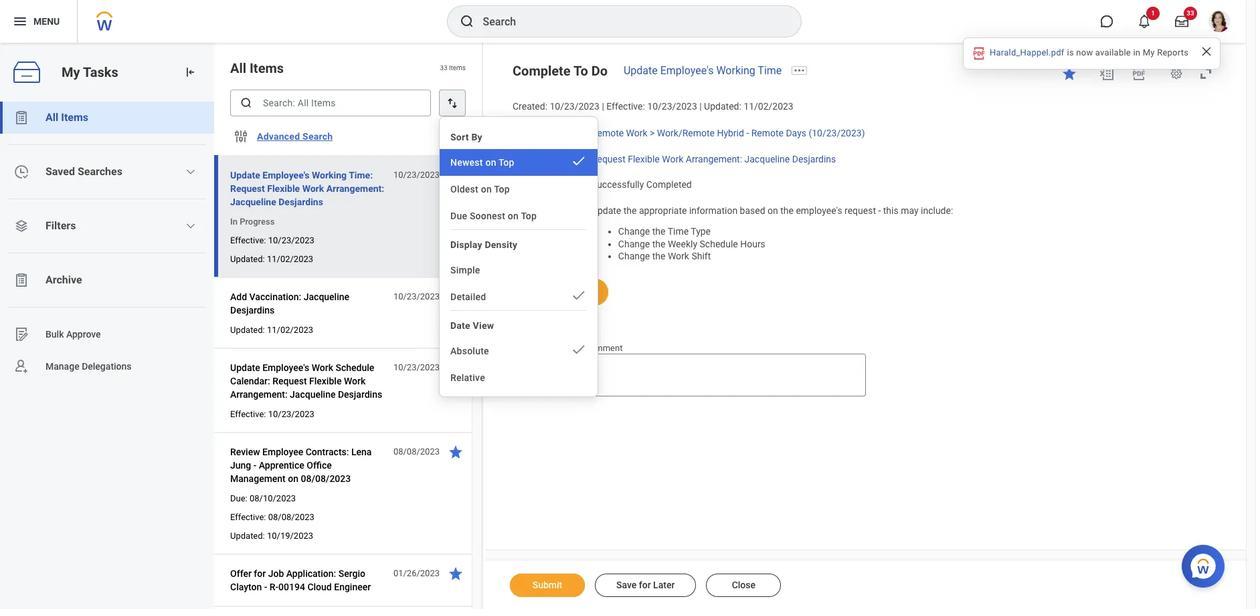 Task type: vqa. For each thing, say whether or not it's contained in the screenshot.
toolbar
no



Task type: locate. For each thing, give the bounding box(es) containing it.
1 vertical spatial overall
[[513, 180, 542, 190]]

1 vertical spatial employee's
[[263, 170, 310, 181]]

menu
[[440, 122, 598, 392]]

date view
[[450, 321, 494, 331]]

0 vertical spatial 33
[[1187, 9, 1195, 17]]

jung
[[230, 461, 251, 471]]

the left the weekly
[[652, 239, 666, 249]]

updated: down add
[[230, 325, 265, 335]]

request inside update employee's working time: request flexible work arrangement: jacqueline desjardins
[[230, 183, 265, 194]]

08/10/2023
[[250, 494, 296, 504]]

remote left >
[[592, 128, 624, 138]]

1 star image from the top
[[448, 167, 464, 183]]

request up in progress
[[230, 183, 265, 194]]

0 horizontal spatial schedule
[[336, 363, 374, 374]]

list
[[0, 102, 214, 383]]

00194
[[279, 582, 305, 593]]

0 vertical spatial 11/02/2023
[[744, 101, 794, 112]]

for inside offer for job application: sergio clayton ‎- r-00194 cloud engineer
[[254, 569, 266, 580]]

office
[[307, 461, 332, 471]]

33 inside item list element
[[440, 64, 448, 72]]

0 vertical spatial schedule
[[700, 239, 738, 249]]

2 vertical spatial flexible
[[309, 376, 342, 387]]

0 vertical spatial time
[[758, 64, 782, 77]]

arrangement: down the time:
[[326, 183, 384, 194]]

0 vertical spatial check image
[[571, 288, 587, 304]]

for up ‎-
[[254, 569, 266, 580]]

overall for overall status
[[513, 180, 542, 190]]

- left this
[[879, 205, 881, 216]]

1 vertical spatial schedule
[[336, 363, 374, 374]]

star image
[[1062, 66, 1078, 82], [448, 360, 464, 376], [448, 444, 464, 461], [448, 566, 464, 582]]

2 vertical spatial change
[[618, 251, 650, 262]]

1 vertical spatial check image
[[571, 342, 587, 358]]

1 vertical spatial star image
[[448, 289, 464, 305]]

remote work > work/remote hybrid - remote days (10/23/2023) link
[[592, 125, 865, 138]]

created: 10/23/2023 | effective: 10/23/2023 | updated: 11/02/2023
[[513, 101, 794, 112]]

0 horizontal spatial time
[[668, 226, 689, 237]]

1 horizontal spatial all
[[230, 60, 246, 76]]

11/02/2023
[[744, 101, 794, 112], [267, 254, 313, 264], [267, 325, 313, 335]]

1 horizontal spatial all items
[[230, 60, 284, 76]]

view printable version (pdf) image
[[1131, 66, 1147, 82]]

0 vertical spatial top
[[499, 157, 514, 168]]

1 vertical spatial flexible
[[267, 183, 300, 194]]

1 vertical spatial 11/02/2023
[[267, 254, 313, 264]]

updated:
[[704, 101, 742, 112], [230, 254, 265, 264], [230, 325, 265, 335], [230, 531, 265, 542]]

configure image
[[233, 129, 249, 145]]

on
[[486, 157, 496, 168], [481, 184, 492, 195], [768, 205, 778, 216], [508, 211, 519, 222], [288, 474, 299, 485]]

search image up items
[[459, 13, 475, 29]]

0 horizontal spatial |
[[602, 101, 604, 112]]

overall down newest on top button at the left of the page
[[513, 180, 542, 190]]

desjardins inside the update employee's work schedule calendar: request flexible work arrangement: jacqueline desjardins
[[338, 390, 382, 400]]

1 vertical spatial effective: 10/23/2023
[[230, 410, 314, 420]]

for inside button
[[639, 580, 651, 591]]

working up remote work > work/remote hybrid - remote days (10/23/2023) link
[[716, 64, 756, 77]]

oldest on top
[[450, 184, 510, 195]]

working
[[716, 64, 756, 77], [312, 170, 347, 181]]

on down apprentice
[[288, 474, 299, 485]]

all
[[230, 60, 246, 76], [46, 111, 58, 124]]

1 vertical spatial request
[[230, 183, 265, 194]]

add vaccination: jacqueline desjardins
[[230, 292, 349, 316]]

33 left items
[[440, 64, 448, 72]]

1 horizontal spatial working
[[716, 64, 756, 77]]

08/08/2023 down office
[[301, 474, 351, 485]]

type
[[691, 226, 711, 237]]

sort
[[450, 132, 469, 143]]

all inside button
[[46, 111, 58, 124]]

1 horizontal spatial schedule
[[700, 239, 738, 249]]

chevron down image
[[186, 167, 196, 177]]

tasks
[[83, 64, 118, 80]]

1 horizontal spatial for
[[639, 580, 651, 591]]

export to excel image
[[1099, 66, 1115, 82]]

1 horizontal spatial 33
[[1187, 9, 1195, 17]]

1 vertical spatial 08/08/2023
[[301, 474, 351, 485]]

33 left the profile logan mcneil image
[[1187, 9, 1195, 17]]

star image for update employee's working time: request flexible work arrangement: jacqueline desjardins
[[448, 167, 464, 183]]

update employee's work schedule calendar: request flexible work arrangement: jacqueline desjardins
[[230, 363, 382, 400]]

08/08/2023 right lena
[[394, 447, 440, 457]]

1 horizontal spatial |
[[700, 101, 702, 112]]

density
[[485, 240, 518, 250]]

saved searches button
[[0, 156, 214, 188]]

jacqueline inside the update employee's work schedule calendar: request flexible work arrangement: jacqueline desjardins
[[290, 390, 336, 400]]

2 vertical spatial -
[[254, 461, 257, 471]]

update up the created: 10/23/2023 | effective: 10/23/2023 | updated: 11/02/2023
[[624, 64, 658, 77]]

arrangement: down calendar:
[[230, 390, 288, 400]]

remote left days
[[751, 128, 784, 138]]

star image up oldest
[[448, 167, 464, 183]]

for right 'save'
[[639, 580, 651, 591]]

08/08/2023 up 10/19/2023
[[268, 513, 314, 523]]

overall up the overall status
[[513, 154, 542, 164]]

request flexible work arrangement: jacqueline desjardins link
[[592, 151, 836, 164]]

close
[[732, 580, 756, 591]]

my tasks element
[[0, 43, 214, 610]]

update the appropriate information based on the employee's request - this may include:
[[592, 205, 953, 216]]

0 vertical spatial search image
[[459, 13, 475, 29]]

1 horizontal spatial remote
[[751, 128, 784, 138]]

request up successfully
[[592, 154, 626, 164]]

all right clipboard icon
[[46, 111, 58, 124]]

1 horizontal spatial flexible
[[309, 376, 342, 387]]

for for offer
[[254, 569, 266, 580]]

update inside update employee's working time: request flexible work arrangement: jacqueline desjardins
[[230, 170, 260, 181]]

check image right edit
[[571, 288, 587, 304]]

0 horizontal spatial items
[[61, 111, 88, 124]]

edit
[[534, 286, 550, 297]]

to
[[574, 63, 588, 79]]

review employee contracts: lena jung - apprentice office management on 08/08/2023 button
[[230, 444, 386, 487]]

1 vertical spatial 33
[[440, 64, 448, 72]]

1 vertical spatial items
[[61, 111, 88, 124]]

detailed
[[450, 292, 486, 303]]

work/remote
[[657, 128, 715, 138]]

11/02/2023 down add vaccination: jacqueline desjardins
[[267, 325, 313, 335]]

employee's inside update employee's working time: request flexible work arrangement: jacqueline desjardins
[[263, 170, 310, 181]]

2 vertical spatial top
[[521, 211, 537, 222]]

employee's
[[796, 205, 843, 216]]

33 inside button
[[1187, 9, 1195, 17]]

check image inside detailed button
[[571, 288, 587, 304]]

update for update employee's working time: request flexible work arrangement: jacqueline desjardins
[[230, 170, 260, 181]]

0 vertical spatial change
[[618, 226, 650, 237]]

0 horizontal spatial -
[[254, 461, 257, 471]]

arrangement: down remote work > work/remote hybrid - remote days (10/23/2023) at the top
[[686, 154, 742, 164]]

check image
[[571, 288, 587, 304], [571, 342, 587, 358]]

0 vertical spatial working
[[716, 64, 756, 77]]

update employee's working time
[[624, 64, 782, 77]]

desjardins inside update employee's working time: request flexible work arrangement: jacqueline desjardins
[[279, 197, 323, 208]]

- inside "review employee contracts: lena jung - apprentice office management on 08/08/2023"
[[254, 461, 257, 471]]

1 vertical spatial time
[[668, 226, 689, 237]]

33 for 33 items
[[440, 64, 448, 72]]

2 horizontal spatial arrangement:
[[686, 154, 742, 164]]

0 horizontal spatial all
[[46, 111, 58, 124]]

star image for due: 08/10/2023
[[448, 444, 464, 461]]

list containing all items
[[0, 102, 214, 383]]

all right transformation import image
[[230, 60, 246, 76]]

employee's for update employee's work schedule calendar: request flexible work arrangement: jacqueline desjardins
[[262, 363, 309, 374]]

0 vertical spatial star image
[[448, 167, 464, 183]]

2 updated: 11/02/2023 from the top
[[230, 325, 313, 335]]

pdf image
[[972, 46, 987, 61]]

10/23/2023 right the time:
[[394, 170, 440, 180]]

1 horizontal spatial arrangement:
[[326, 183, 384, 194]]

update inside the update employee's work schedule calendar: request flexible work arrangement: jacqueline desjardins
[[230, 363, 260, 374]]

x image
[[1200, 45, 1214, 58]]

item list element
[[214, 43, 483, 610]]

working inside update employee's working time: request flexible work arrangement: jacqueline desjardins
[[312, 170, 347, 181]]

on right soonest at the left top
[[508, 211, 519, 222]]

0 horizontal spatial request
[[230, 183, 265, 194]]

review
[[230, 447, 260, 458]]

1 horizontal spatial -
[[747, 128, 749, 138]]

clipboard image
[[13, 110, 29, 126]]

0 horizontal spatial flexible
[[267, 183, 300, 194]]

1 | from the left
[[602, 101, 604, 112]]

employee's for update employee's working time: request flexible work arrangement: jacqueline desjardins
[[263, 170, 310, 181]]

1 overall from the top
[[513, 154, 542, 164]]

employee
[[262, 447, 303, 458]]

0 vertical spatial all
[[230, 60, 246, 76]]

perspective image
[[13, 218, 29, 234]]

justify image
[[12, 13, 28, 29]]

harald_happel.pdf is now available in my reports
[[990, 48, 1189, 58]]

| down 'do'
[[602, 101, 604, 112]]

arrangement: inside the update employee's work schedule calendar: request flexible work arrangement: jacqueline desjardins
[[230, 390, 288, 400]]

0 horizontal spatial working
[[312, 170, 347, 181]]

1 vertical spatial change
[[618, 239, 650, 249]]

check image
[[571, 153, 587, 169]]

employee's down advanced
[[263, 170, 310, 181]]

star image down "simple"
[[448, 289, 464, 305]]

- for work/remote
[[747, 128, 749, 138]]

update down configure image
[[230, 170, 260, 181]]

star image
[[448, 167, 464, 183], [448, 289, 464, 305]]

offer for job application: sergio clayton ‎- r-00194 cloud engineer
[[230, 569, 371, 593]]

effective: 10/23/2023 down the progress
[[230, 236, 314, 246]]

top up oldest on top button
[[499, 157, 514, 168]]

employee's up the created: 10/23/2023 | effective: 10/23/2023 | updated: 11/02/2023
[[660, 64, 714, 77]]

- for lena
[[254, 461, 257, 471]]

in
[[230, 217, 238, 227]]

- right hybrid
[[747, 128, 749, 138]]

1 change from the top
[[618, 226, 650, 237]]

delegations
[[82, 361, 132, 372]]

time
[[758, 64, 782, 77], [668, 226, 689, 237]]

change
[[618, 226, 650, 237], [618, 239, 650, 249], [618, 251, 650, 262]]

clock check image
[[13, 164, 29, 180]]

0 vertical spatial 08/08/2023
[[394, 447, 440, 457]]

1 vertical spatial updated: 11/02/2023
[[230, 325, 313, 335]]

contracts:
[[306, 447, 349, 458]]

cloud
[[307, 582, 332, 593]]

my right in
[[1143, 48, 1155, 58]]

jacqueline up in progress
[[230, 197, 276, 208]]

workday assistant region
[[1182, 540, 1230, 588]]

update for update the appropriate information based on the employee's request - this may include:
[[592, 205, 621, 216]]

notifications large image
[[1138, 15, 1151, 28]]

the down the "appropriate"
[[652, 226, 666, 237]]

working left the time:
[[312, 170, 347, 181]]

0 vertical spatial for
[[254, 569, 266, 580]]

on inside "review employee contracts: lena jung - apprentice office management on 08/08/2023"
[[288, 474, 299, 485]]

0 horizontal spatial remote
[[592, 128, 624, 138]]

later
[[653, 580, 675, 591]]

newest
[[450, 157, 483, 168]]

update down successfully
[[592, 205, 621, 216]]

all items inside item list element
[[230, 60, 284, 76]]

-
[[747, 128, 749, 138], [879, 205, 881, 216], [254, 461, 257, 471]]

0 vertical spatial -
[[747, 128, 749, 138]]

1 horizontal spatial items
[[250, 60, 284, 76]]

employee's up calendar:
[[262, 363, 309, 374]]

0 vertical spatial overall
[[513, 154, 542, 164]]

menu containing sort by
[[440, 122, 598, 392]]

application:
[[286, 569, 336, 580]]

effective: 10/23/2023
[[230, 236, 314, 246], [230, 410, 314, 420]]

manage
[[46, 361, 79, 372]]

2 vertical spatial 11/02/2023
[[267, 325, 313, 335]]

2 vertical spatial employee's
[[262, 363, 309, 374]]

menu button
[[0, 0, 77, 43]]

0 vertical spatial items
[[250, 60, 284, 76]]

position
[[552, 286, 587, 297]]

effective: 10/23/2023 up the employee
[[230, 410, 314, 420]]

working for time:
[[312, 170, 347, 181]]

sergio
[[339, 569, 365, 580]]

11/02/2023 up vaccination:
[[267, 254, 313, 264]]

2 vertical spatial arrangement:
[[230, 390, 288, 400]]

0 horizontal spatial arrangement:
[[230, 390, 288, 400]]

0 horizontal spatial for
[[254, 569, 266, 580]]

1 horizontal spatial request
[[273, 376, 307, 387]]

2 horizontal spatial -
[[879, 205, 881, 216]]

approve
[[66, 329, 101, 340]]

employee's inside the update employee's work schedule calendar: request flexible work arrangement: jacqueline desjardins
[[262, 363, 309, 374]]

1 vertical spatial arrangement:
[[326, 183, 384, 194]]

clipboard image
[[13, 272, 29, 289]]

0 vertical spatial all items
[[230, 60, 284, 76]]

0 horizontal spatial search image
[[240, 96, 253, 110]]

all inside item list element
[[230, 60, 246, 76]]

0 vertical spatial my
[[1143, 48, 1155, 58]]

2 horizontal spatial flexible
[[628, 154, 660, 164]]

star image for add vaccination: jacqueline desjardins
[[448, 289, 464, 305]]

10/23/2023 down the progress
[[268, 236, 314, 246]]

check image inside absolute button
[[571, 342, 587, 358]]

0 vertical spatial request
[[592, 154, 626, 164]]

search image
[[459, 13, 475, 29], [240, 96, 253, 110]]

search
[[303, 131, 333, 142]]

user plus image
[[13, 359, 29, 375]]

jacqueline up contracts:
[[290, 390, 336, 400]]

2 check image from the top
[[571, 342, 587, 358]]

my left tasks
[[62, 64, 80, 80]]

10/23/2023 left relative
[[394, 363, 440, 373]]

hours
[[740, 239, 766, 249]]

gear image
[[1170, 67, 1183, 80]]

1 vertical spatial -
[[879, 205, 881, 216]]

0 vertical spatial updated: 11/02/2023
[[230, 254, 313, 264]]

Search: All Items text field
[[230, 90, 431, 116]]

check image right enter
[[571, 342, 587, 358]]

1 vertical spatial my
[[62, 64, 80, 80]]

transformation import image
[[183, 66, 197, 79]]

request right calendar:
[[273, 376, 307, 387]]

0 horizontal spatial 33
[[440, 64, 448, 72]]

work
[[626, 128, 648, 138], [662, 154, 684, 164], [302, 183, 324, 194], [668, 251, 689, 262], [312, 363, 333, 374], [344, 376, 366, 387]]

1 remote from the left
[[592, 128, 624, 138]]

1 vertical spatial all items
[[46, 111, 88, 124]]

11/02/2023 up days
[[744, 101, 794, 112]]

check image for absolute
[[571, 342, 587, 358]]

profile logan mcneil image
[[1209, 11, 1230, 35]]

updated: 11/02/2023 up vaccination:
[[230, 254, 313, 264]]

1 check image from the top
[[571, 288, 587, 304]]

enter
[[545, 343, 565, 353]]

1 updated: 11/02/2023 from the top
[[230, 254, 313, 264]]

| up work/remote
[[700, 101, 702, 112]]

on right newest
[[486, 157, 496, 168]]

1 vertical spatial top
[[494, 184, 510, 195]]

updated: 11/02/2023
[[230, 254, 313, 264], [230, 325, 313, 335]]

enter your comment text field
[[545, 354, 866, 397]]

1 vertical spatial working
[[312, 170, 347, 181]]

flexible inside update employee's working time: request flexible work arrangement: jacqueline desjardins
[[267, 183, 300, 194]]

1 horizontal spatial time
[[758, 64, 782, 77]]

08/08/2023
[[394, 447, 440, 457], [301, 474, 351, 485], [268, 513, 314, 523]]

request inside the update employee's work schedule calendar: request flexible work arrangement: jacqueline desjardins
[[273, 376, 307, 387]]

top
[[499, 157, 514, 168], [494, 184, 510, 195], [521, 211, 537, 222]]

based
[[740, 205, 766, 216]]

all items button
[[0, 102, 214, 134]]

complete
[[513, 63, 571, 79]]

overall status element
[[592, 172, 692, 191]]

for
[[254, 569, 266, 580], [639, 580, 651, 591]]

- inside remote work > work/remote hybrid - remote days (10/23/2023) link
[[747, 128, 749, 138]]

offer for job application: sergio clayton ‎- r-00194 cloud engineer button
[[230, 566, 386, 596]]

1 vertical spatial all
[[46, 111, 58, 124]]

jacqueline down days
[[745, 154, 790, 164]]

top up due soonest on top
[[494, 184, 510, 195]]

2 star image from the top
[[448, 289, 464, 305]]

due:
[[230, 494, 247, 504]]

save
[[616, 580, 637, 591]]

0 vertical spatial flexible
[[628, 154, 660, 164]]

search image up configure image
[[240, 96, 253, 110]]

2 vertical spatial request
[[273, 376, 307, 387]]

0 horizontal spatial all items
[[46, 111, 88, 124]]

job
[[268, 569, 284, 580]]

1 vertical spatial for
[[639, 580, 651, 591]]

0 vertical spatial employee's
[[660, 64, 714, 77]]

2 change from the top
[[618, 239, 650, 249]]

star image for effective: 10/23/2023
[[448, 360, 464, 376]]

jacqueline right vaccination:
[[304, 292, 349, 303]]

0 vertical spatial effective: 10/23/2023
[[230, 236, 314, 246]]

2 overall from the top
[[513, 180, 542, 190]]

- up management
[[254, 461, 257, 471]]

updated: 11/02/2023 down add vaccination: jacqueline desjardins
[[230, 325, 313, 335]]

top down oldest on top button
[[521, 211, 537, 222]]

(10/23/2023)
[[809, 128, 865, 138]]

update up calendar:
[[230, 363, 260, 374]]

harald_happel.pdf
[[990, 48, 1065, 58]]



Task type: describe. For each thing, give the bounding box(es) containing it.
all items inside all items button
[[46, 111, 88, 124]]

absolute
[[450, 346, 489, 357]]

absolute button
[[440, 338, 598, 365]]

10/23/2023 left detailed
[[394, 292, 440, 302]]

created:
[[513, 101, 548, 112]]

sort by
[[450, 132, 483, 143]]

time inside change the time type change the weekly schedule hours change the work shift
[[668, 226, 689, 237]]

effective: down 'do'
[[607, 101, 645, 112]]

days
[[786, 128, 807, 138]]

submit
[[533, 580, 562, 591]]

chevron down image
[[186, 221, 196, 232]]

searches
[[78, 165, 122, 178]]

the left employee's
[[781, 205, 794, 216]]

the left "shift"
[[652, 251, 666, 262]]

update for update employee's work schedule calendar: request flexible work arrangement: jacqueline desjardins
[[230, 363, 260, 374]]

view
[[473, 321, 494, 331]]

1 horizontal spatial search image
[[459, 13, 475, 29]]

sort image
[[446, 96, 459, 110]]

oldest on top button
[[440, 176, 598, 203]]

manage delegations
[[46, 361, 132, 372]]

2 vertical spatial 08/08/2023
[[268, 513, 314, 523]]

time:
[[349, 170, 373, 181]]

update for update employee's working time
[[624, 64, 658, 77]]

schedule inside change the time type change the weekly schedule hours change the work shift
[[700, 239, 738, 249]]

update employee's working time link
[[624, 64, 782, 77]]

items inside item list element
[[250, 60, 284, 76]]

remote work > work/remote hybrid - remote days (10/23/2023)
[[592, 128, 865, 138]]

now
[[1077, 48, 1093, 58]]

due: 08/10/2023
[[230, 494, 296, 504]]

reports
[[1157, 48, 1189, 58]]

top for newest on top
[[499, 157, 514, 168]]

filters
[[46, 220, 76, 232]]

edit position button
[[513, 279, 608, 306]]

instructions
[[513, 205, 563, 216]]

comment
[[586, 343, 623, 353]]

items inside button
[[61, 111, 88, 124]]

archive button
[[0, 264, 214, 297]]

date
[[450, 321, 470, 331]]

2 effective: 10/23/2023 from the top
[[230, 410, 314, 420]]

available
[[1096, 48, 1131, 58]]

advanced search button
[[252, 123, 338, 150]]

in progress
[[230, 217, 275, 227]]

2 remote from the left
[[751, 128, 784, 138]]

updated: down effective: 08/08/2023
[[230, 531, 265, 542]]

desjardins inside add vaccination: jacqueline desjardins
[[230, 305, 275, 316]]

action bar region
[[483, 561, 1246, 610]]

relative button
[[440, 365, 598, 392]]

work inside change the time type change the weekly schedule hours change the work shift
[[668, 251, 689, 262]]

on right based
[[768, 205, 778, 216]]

10/23/2023 down to
[[550, 101, 600, 112]]

overall for overall process
[[513, 154, 542, 164]]

do
[[592, 63, 608, 79]]

inbox large image
[[1175, 15, 1189, 28]]

rename image
[[13, 327, 29, 343]]

Search Workday  search field
[[483, 7, 773, 36]]

effective: down calendar:
[[230, 410, 266, 420]]

appropriate
[[639, 205, 687, 216]]

apprentice
[[259, 461, 304, 471]]

1 effective: 10/23/2023 from the top
[[230, 236, 314, 246]]

request flexible work arrangement: jacqueline desjardins
[[592, 154, 836, 164]]

>
[[650, 128, 655, 138]]

complete to do
[[513, 63, 608, 79]]

process
[[544, 154, 578, 164]]

display
[[450, 240, 482, 250]]

for for save
[[639, 580, 651, 591]]

effective: 08/08/2023
[[230, 513, 314, 523]]

bulk approve
[[46, 329, 101, 340]]

1
[[1151, 9, 1155, 17]]

10/23/2023 down the update employee's work schedule calendar: request flexible work arrangement: jacqueline desjardins
[[268, 410, 314, 420]]

shift
[[692, 251, 711, 262]]

by
[[471, 132, 483, 143]]

overall process
[[513, 154, 578, 164]]

employee's for update employee's working time
[[660, 64, 714, 77]]

save for later
[[616, 580, 675, 591]]

update employee's working time: request flexible work arrangement: jacqueline desjardins button
[[230, 167, 386, 210]]

newest on top
[[450, 157, 514, 168]]

weekly
[[668, 239, 698, 249]]

submit button
[[510, 574, 585, 598]]

status
[[544, 180, 571, 190]]

jacqueline inside update employee's working time: request flexible work arrangement: jacqueline desjardins
[[230, 197, 276, 208]]

1 horizontal spatial my
[[1143, 48, 1155, 58]]

work inside update employee's working time: request flexible work arrangement: jacqueline desjardins
[[302, 183, 324, 194]]

enter your comment
[[545, 343, 623, 353]]

schedule inside the update employee's work schedule calendar: request flexible work arrangement: jacqueline desjardins
[[336, 363, 374, 374]]

effective: down due:
[[230, 513, 266, 523]]

0 vertical spatial arrangement:
[[686, 154, 742, 164]]

10/23/2023 up work/remote
[[648, 101, 697, 112]]

33 for 33
[[1187, 9, 1195, 17]]

effective: down in progress
[[230, 236, 266, 246]]

items
[[449, 64, 466, 72]]

1 vertical spatial search image
[[240, 96, 253, 110]]

advanced search
[[257, 131, 333, 142]]

the down successfully completed
[[624, 205, 637, 216]]

updated: down in progress
[[230, 254, 265, 264]]

is
[[1067, 48, 1074, 58]]

0 horizontal spatial my
[[62, 64, 80, 80]]

08/08/2023 inside "review employee contracts: lena jung - apprentice office management on 08/08/2023"
[[301, 474, 351, 485]]

‎-
[[264, 582, 267, 593]]

display density
[[450, 240, 518, 250]]

1 button
[[1130, 7, 1160, 36]]

working for time
[[716, 64, 756, 77]]

flexible inside the update employee's work schedule calendar: request flexible work arrangement: jacqueline desjardins
[[309, 376, 342, 387]]

may
[[901, 205, 919, 216]]

star image for 01/26/2023
[[448, 566, 464, 582]]

in
[[1134, 48, 1141, 58]]

due soonest on top
[[450, 211, 537, 222]]

due
[[450, 211, 467, 222]]

filters button
[[0, 210, 214, 242]]

this
[[883, 205, 899, 216]]

soonest
[[470, 211, 505, 222]]

vaccination:
[[249, 292, 301, 303]]

my tasks
[[62, 64, 118, 80]]

2 | from the left
[[700, 101, 702, 112]]

top for oldest on top
[[494, 184, 510, 195]]

jacqueline inside add vaccination: jacqueline desjardins
[[304, 292, 349, 303]]

simple button
[[440, 257, 598, 284]]

arrangement: inside update employee's working time: request flexible work arrangement: jacqueline desjardins
[[326, 183, 384, 194]]

check image for detailed
[[571, 288, 587, 304]]

harald_happel.pdf link
[[990, 48, 1065, 58]]

close button
[[706, 574, 781, 598]]

detailed button
[[440, 284, 598, 311]]

newest on top button
[[440, 149, 598, 176]]

updated: up remote work > work/remote hybrid - remote days (10/23/2023) link
[[704, 101, 742, 112]]

saved
[[46, 165, 75, 178]]

r-
[[270, 582, 279, 593]]

2 horizontal spatial request
[[592, 154, 626, 164]]

updated: 10/19/2023
[[230, 531, 313, 542]]

3 change from the top
[[618, 251, 650, 262]]

progress
[[240, 217, 275, 227]]

on right oldest
[[481, 184, 492, 195]]

fullscreen image
[[1198, 66, 1214, 82]]

management
[[230, 474, 286, 485]]



